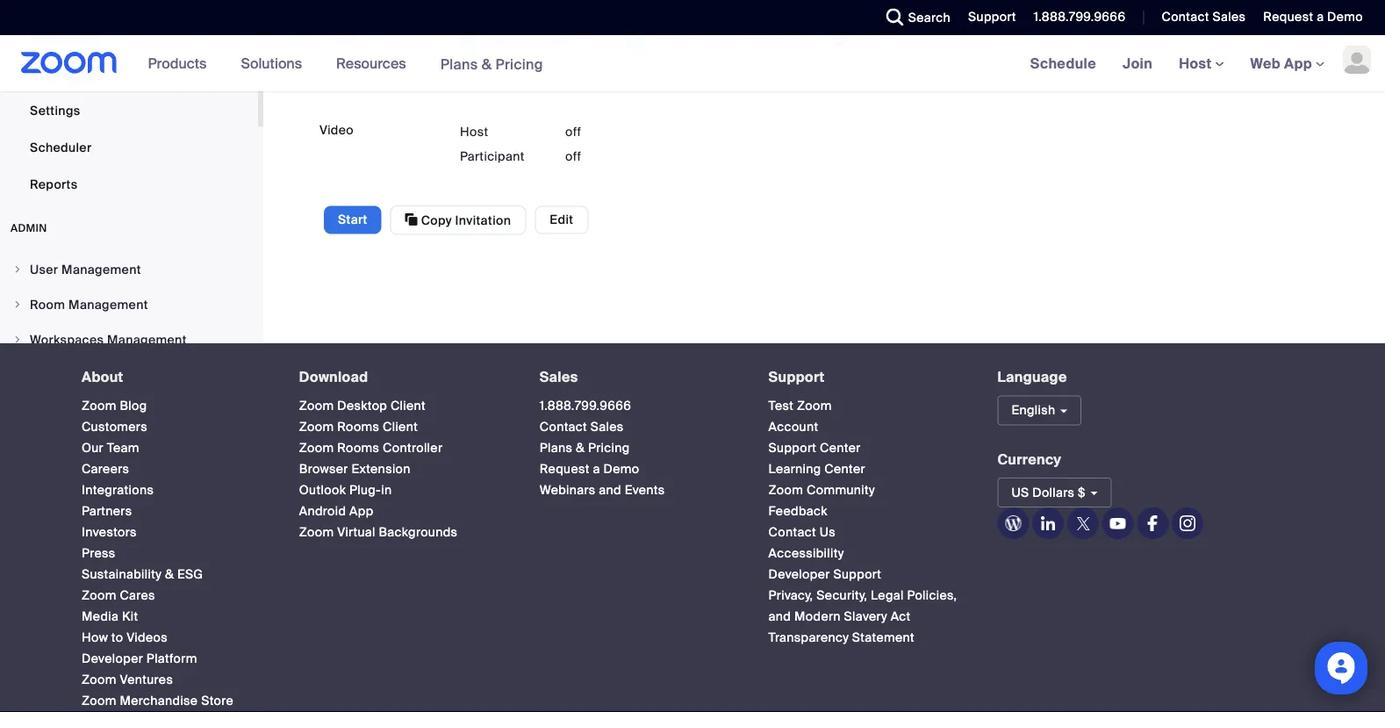 Task type: locate. For each thing, give the bounding box(es) containing it.
in
[[381, 482, 392, 499]]

contact up host dropdown button
[[1162, 9, 1210, 25]]

pricing down google
[[496, 55, 544, 73]]

application
[[460, 0, 1330, 5]]

1 vertical spatial 1.888.799.9666
[[540, 398, 632, 414]]

plans inside the "1.888.799.9666 contact sales plans & pricing request a demo webinars and events"
[[540, 440, 573, 456]]

0 vertical spatial outlook
[[651, 28, 705, 46]]

0 vertical spatial pricing
[[496, 55, 544, 73]]

video
[[320, 122, 354, 138]]

how
[[82, 630, 108, 646]]

calendar right google
[[538, 28, 600, 46]]

1 off from the top
[[566, 123, 582, 140]]

calendar left (.ics)
[[708, 28, 770, 46]]

0 horizontal spatial to
[[111, 630, 123, 646]]

right image
[[12, 264, 23, 275], [12, 300, 23, 310], [12, 335, 23, 345]]

1 horizontal spatial sales
[[591, 419, 624, 435]]

1 horizontal spatial plans
[[540, 440, 573, 456]]

0 horizontal spatial pricing
[[496, 55, 544, 73]]

btn image inside google calendar link
[[460, 29, 478, 46]]

& left esg
[[165, 567, 174, 583]]

contact down feedback
[[769, 524, 817, 541]]

developer platform link
[[82, 651, 197, 667]]

zoom blog link
[[82, 398, 147, 414]]

1.888.799.9666
[[1034, 9, 1126, 25], [540, 398, 632, 414]]

1 vertical spatial a
[[593, 461, 601, 477]]

1 vertical spatial plans
[[540, 440, 573, 456]]

0 vertical spatial to
[[347, 28, 359, 45]]

kit
[[122, 609, 138, 625]]

plans
[[441, 55, 478, 73], [540, 440, 573, 456]]

center up 'community'
[[825, 461, 866, 477]]

1 horizontal spatial and
[[769, 609, 792, 625]]

0 vertical spatial host element
[[566, 123, 671, 140]]

btn image
[[832, 29, 849, 46]]

host element
[[566, 123, 671, 140], [566, 147, 671, 165]]

outlook inside add to element
[[651, 28, 705, 46]]

careers link
[[82, 461, 129, 477]]

2 horizontal spatial contact
[[1162, 9, 1210, 25]]

1 vertical spatial center
[[825, 461, 866, 477]]

contact down 1.888.799.9666 link
[[540, 419, 588, 435]]

blog
[[120, 398, 147, 414]]

calendar down search at the right top of page
[[902, 28, 964, 46]]

pricing inside the "1.888.799.9666 contact sales plans & pricing request a demo webinars and events"
[[588, 440, 630, 456]]

events
[[625, 482, 665, 499]]

zoom logo image
[[21, 52, 117, 74]]

outlook plug-in link
[[299, 482, 392, 499]]

1 vertical spatial management
[[69, 296, 148, 313]]

2 horizontal spatial &
[[576, 440, 585, 456]]

webinars
[[540, 482, 596, 499]]

host element for participant
[[566, 147, 671, 165]]

right image left workspaces
[[12, 335, 23, 345]]

1 btn image from the left
[[460, 29, 478, 46]]

and down the privacy,
[[769, 609, 792, 625]]

1 vertical spatial right image
[[12, 300, 23, 310]]

0 horizontal spatial a
[[593, 461, 601, 477]]

sales up host dropdown button
[[1213, 9, 1247, 25]]

integrations
[[82, 482, 154, 499]]

and left events
[[599, 482, 622, 499]]

0 horizontal spatial and
[[599, 482, 622, 499]]

&
[[482, 55, 492, 73], [576, 440, 585, 456], [165, 567, 174, 583]]

web app button
[[1251, 54, 1325, 72]]

1 vertical spatial developer
[[82, 651, 143, 667]]

1 horizontal spatial app
[[1285, 54, 1313, 72]]

1 horizontal spatial 1.888.799.9666
[[1034, 9, 1126, 25]]

1 horizontal spatial a
[[1318, 9, 1325, 25]]

sales down 1.888.799.9666 link
[[591, 419, 624, 435]]

2 vertical spatial right image
[[12, 335, 23, 345]]

0 horizontal spatial outlook
[[299, 482, 346, 499]]

center up learning center link at right
[[820, 440, 861, 456]]

slavery
[[845, 609, 888, 625]]

0 horizontal spatial &
[[165, 567, 174, 583]]

2 host element from the top
[[566, 147, 671, 165]]

1.888.799.9666 button up schedule
[[1021, 0, 1131, 35]]

test zoom link
[[769, 398, 832, 414]]

meetings navigation
[[1018, 35, 1386, 93]]

yahoo calendar link
[[832, 23, 964, 51]]

and inside the "1.888.799.9666 contact sales plans & pricing request a demo webinars and events"
[[599, 482, 622, 499]]

pricing
[[496, 55, 544, 73], [588, 440, 630, 456]]

resources
[[336, 54, 406, 72]]

android app link
[[299, 503, 374, 520]]

developer inside zoom blog customers our team careers integrations partners investors press sustainability & esg zoom cares media kit how to videos developer platform zoom ventures zoom merchandise store
[[82, 651, 143, 667]]

0 horizontal spatial btn image
[[460, 29, 478, 46]]

zoom desktop client zoom rooms client zoom rooms controller browser extension outlook plug-in android app zoom virtual backgrounds
[[299, 398, 458, 541]]

0 horizontal spatial plans
[[441, 55, 478, 73]]

yahoo
[[856, 28, 898, 46]]

2 horizontal spatial sales
[[1213, 9, 1247, 25]]

2 right image from the top
[[12, 300, 23, 310]]

to right the add
[[347, 28, 359, 45]]

1 calendar from the left
[[538, 28, 600, 46]]

customers link
[[82, 419, 148, 435]]

workspaces management
[[30, 332, 187, 348]]

sales up 1.888.799.9666 link
[[540, 368, 579, 386]]

0 horizontal spatial 1.888.799.9666
[[540, 398, 632, 414]]

outlook inside zoom desktop client zoom rooms client zoom rooms controller browser extension outlook plug-in android app zoom virtual backgrounds
[[299, 482, 346, 499]]

0 vertical spatial demo
[[1328, 9, 1364, 25]]

download link
[[299, 368, 368, 386]]

contact inside the "1.888.799.9666 contact sales plans & pricing request a demo webinars and events"
[[540, 419, 588, 435]]

copy invitation button
[[390, 205, 526, 235]]

0 vertical spatial a
[[1318, 9, 1325, 25]]

clips
[[30, 65, 61, 82]]

right image inside user management menu item
[[12, 264, 23, 275]]

to
[[347, 28, 359, 45], [111, 630, 123, 646]]

banner
[[0, 35, 1386, 93]]

1 vertical spatial app
[[350, 503, 374, 520]]

a up web app dropdown button
[[1318, 9, 1325, 25]]

english button
[[998, 396, 1082, 426]]

0 vertical spatial off
[[566, 123, 582, 140]]

0 horizontal spatial calendar
[[538, 28, 600, 46]]

developer
[[769, 567, 831, 583], [82, 651, 143, 667]]

plans up webinars
[[540, 440, 573, 456]]

community
[[807, 482, 876, 499]]

request up webinars
[[540, 461, 590, 477]]

1 vertical spatial contact
[[540, 419, 588, 435]]

1 vertical spatial demo
[[604, 461, 640, 477]]

1 vertical spatial request
[[540, 461, 590, 477]]

1 vertical spatial pricing
[[588, 440, 630, 456]]

app
[[1285, 54, 1313, 72], [350, 503, 374, 520]]

0 vertical spatial contact
[[1162, 9, 1210, 25]]

0 vertical spatial right image
[[12, 264, 23, 275]]

management up room management
[[62, 261, 141, 278]]

1 horizontal spatial outlook
[[651, 28, 705, 46]]

zoom
[[82, 398, 117, 414], [299, 398, 334, 414], [798, 398, 832, 414], [299, 419, 334, 435], [299, 440, 334, 456], [769, 482, 804, 499], [299, 524, 334, 541], [82, 588, 117, 604], [82, 672, 117, 688], [82, 693, 117, 709]]

and
[[599, 482, 622, 499], [769, 609, 792, 625]]

2 vertical spatial &
[[165, 567, 174, 583]]

controller
[[383, 440, 443, 456]]

rooms down zoom rooms client link
[[337, 440, 380, 456]]

app right web
[[1285, 54, 1313, 72]]

product information navigation
[[135, 35, 557, 93]]

outlook calendar (.ics) link
[[627, 23, 805, 51]]

a
[[1318, 9, 1325, 25], [593, 461, 601, 477]]

request
[[1264, 9, 1314, 25], [540, 461, 590, 477]]

google calendar
[[481, 28, 600, 46]]

1 horizontal spatial developer
[[769, 567, 831, 583]]

0 horizontal spatial request
[[540, 461, 590, 477]]

client
[[391, 398, 426, 414], [383, 419, 418, 435]]

1.888.799.9666 for 1.888.799.9666
[[1034, 9, 1126, 25]]

1 host element from the top
[[566, 123, 671, 140]]

web
[[1251, 54, 1281, 72]]

0 vertical spatial 1.888.799.9666
[[1034, 9, 1126, 25]]

demo up profile picture
[[1328, 9, 1364, 25]]

right image left user
[[12, 264, 23, 275]]

0 vertical spatial app
[[1285, 54, 1313, 72]]

3 right image from the top
[[12, 335, 23, 345]]

1 horizontal spatial host
[[1180, 54, 1216, 72]]

1 vertical spatial sales
[[540, 368, 579, 386]]

1.888.799.9666 button up schedule link
[[1034, 9, 1126, 25]]

2 calendar from the left
[[708, 28, 770, 46]]

1.888.799.9666 down sales link
[[540, 398, 632, 414]]

to down media kit link
[[111, 630, 123, 646]]

1 vertical spatial outlook
[[299, 482, 346, 499]]

1 horizontal spatial request
[[1264, 9, 1314, 25]]

yahoo calendar
[[853, 28, 964, 46]]

sustainability & esg link
[[82, 567, 203, 583]]

1 horizontal spatial &
[[482, 55, 492, 73]]

0 vertical spatial rooms
[[337, 419, 380, 435]]

1 vertical spatial to
[[111, 630, 123, 646]]

& down google
[[482, 55, 492, 73]]

2 btn image from the left
[[627, 29, 644, 46]]

1.888.799.9666 inside button
[[1034, 9, 1126, 25]]

support down account link
[[769, 440, 817, 456]]

1.888.799.9666 inside the "1.888.799.9666 contact sales plans & pricing request a demo webinars and events"
[[540, 398, 632, 414]]

0 vertical spatial plans
[[441, 55, 478, 73]]

banner containing products
[[0, 35, 1386, 93]]

0 vertical spatial host
[[1180, 54, 1216, 72]]

1 vertical spatial rooms
[[337, 440, 380, 456]]

right image for workspaces management
[[12, 335, 23, 345]]

management down room management menu item
[[107, 332, 187, 348]]

rooms
[[337, 419, 380, 435], [337, 440, 380, 456]]

search button
[[874, 0, 956, 35]]

1 horizontal spatial to
[[347, 28, 359, 45]]

1 horizontal spatial pricing
[[588, 440, 630, 456]]

0 horizontal spatial app
[[350, 503, 374, 520]]

0 horizontal spatial sales
[[540, 368, 579, 386]]

host down contact sales
[[1180, 54, 1216, 72]]

management up workspaces management
[[69, 296, 148, 313]]

app down plug-
[[350, 503, 374, 520]]

statement
[[853, 630, 915, 646]]

0 horizontal spatial host
[[460, 123, 489, 140]]

support right search at the right top of page
[[969, 9, 1017, 25]]

admin menu menu
[[0, 253, 258, 464]]

1 horizontal spatial btn image
[[627, 29, 644, 46]]

developer inside the test zoom account support center learning center zoom community feedback contact us accessibility developer support privacy, security, legal policies, and modern slavery act transparency statement
[[769, 567, 831, 583]]

3 calendar from the left
[[902, 28, 964, 46]]

contact sales link
[[1149, 0, 1251, 35], [1162, 9, 1247, 25], [540, 419, 624, 435]]

2 rooms from the top
[[337, 440, 380, 456]]

demo up webinars and events link
[[604, 461, 640, 477]]

desktop
[[337, 398, 388, 414]]

add to element
[[460, 23, 1330, 69]]

2 off from the top
[[566, 148, 582, 164]]

1.888.799.9666 up schedule link
[[1034, 9, 1126, 25]]

2 horizontal spatial calendar
[[902, 28, 964, 46]]

& down 1.888.799.9666 link
[[576, 440, 585, 456]]

btn image inside outlook calendar (.ics) link
[[627, 29, 644, 46]]

1 horizontal spatial demo
[[1328, 9, 1364, 25]]

1.888.799.9666 button
[[1021, 0, 1131, 35], [1034, 9, 1126, 25]]

a up webinars and events link
[[593, 461, 601, 477]]

host up participant
[[460, 123, 489, 140]]

0 vertical spatial &
[[482, 55, 492, 73]]

right image inside room management menu item
[[12, 300, 23, 310]]

right image inside workspaces management menu item
[[12, 335, 23, 345]]

download
[[299, 368, 368, 386]]

1 vertical spatial and
[[769, 609, 792, 625]]

0 vertical spatial management
[[62, 261, 141, 278]]

btn image
[[460, 29, 478, 46], [627, 29, 644, 46]]

1 horizontal spatial contact
[[769, 524, 817, 541]]

management
[[62, 261, 141, 278], [69, 296, 148, 313], [107, 332, 187, 348]]

copy
[[421, 212, 452, 229]]

0 horizontal spatial demo
[[604, 461, 640, 477]]

learning center link
[[769, 461, 866, 477]]

copy image
[[405, 212, 418, 227]]

partners link
[[82, 503, 132, 520]]

pricing up webinars and events link
[[588, 440, 630, 456]]

1 vertical spatial off
[[566, 148, 582, 164]]

0 vertical spatial and
[[599, 482, 622, 499]]

2 vertical spatial sales
[[591, 419, 624, 435]]

recordings
[[30, 29, 99, 45]]

0 horizontal spatial developer
[[82, 651, 143, 667]]

accessibility
[[769, 546, 845, 562]]

request up web app dropdown button
[[1264, 9, 1314, 25]]

1 horizontal spatial calendar
[[708, 28, 770, 46]]

2 vertical spatial contact
[[769, 524, 817, 541]]

plans down google calendar link
[[441, 55, 478, 73]]

developer down how to videos link
[[82, 651, 143, 667]]

plans & pricing link
[[441, 55, 544, 73], [441, 55, 544, 73], [540, 440, 630, 456]]

request inside the "1.888.799.9666 contact sales plans & pricing request a demo webinars and events"
[[540, 461, 590, 477]]

0 horizontal spatial contact
[[540, 419, 588, 435]]

profile picture image
[[1344, 46, 1372, 74]]

rooms down desktop
[[337, 419, 380, 435]]

2 vertical spatial management
[[107, 332, 187, 348]]

edit button
[[535, 206, 589, 234]]

personal menu menu
[[0, 0, 258, 204]]

developer down accessibility
[[769, 567, 831, 583]]

& inside zoom blog customers our team careers integrations partners investors press sustainability & esg zoom cares media kit how to videos developer platform zoom ventures zoom merchandise store
[[165, 567, 174, 583]]

1 vertical spatial &
[[576, 440, 585, 456]]

0 vertical spatial developer
[[769, 567, 831, 583]]

host inside meetings navigation
[[1180, 54, 1216, 72]]

1.888.799.9666 contact sales plans & pricing request a demo webinars and events
[[540, 398, 665, 499]]

transparency
[[769, 630, 849, 646]]

calendar
[[538, 28, 600, 46], [708, 28, 770, 46], [902, 28, 964, 46]]

1 right image from the top
[[12, 264, 23, 275]]

plug-
[[350, 482, 381, 499]]

right image left room
[[12, 300, 23, 310]]

0 vertical spatial sales
[[1213, 9, 1247, 25]]

center
[[820, 440, 861, 456], [825, 461, 866, 477]]

scheduler link
[[0, 130, 258, 165]]

1 vertical spatial host element
[[566, 147, 671, 165]]

sales link
[[540, 368, 579, 386]]

calendar for yahoo
[[902, 28, 964, 46]]



Task type: vqa. For each thing, say whether or not it's contained in the screenshot.
the top ROOMS
yes



Task type: describe. For each thing, give the bounding box(es) containing it.
zoom blog customers our team careers integrations partners investors press sustainability & esg zoom cares media kit how to videos developer platform zoom ventures zoom merchandise store
[[82, 398, 234, 709]]

contact inside the test zoom account support center learning center zoom community feedback contact us accessibility developer support privacy, security, legal policies, and modern slavery act transparency statement
[[769, 524, 817, 541]]

calendar for google
[[538, 28, 600, 46]]

contact us link
[[769, 524, 836, 541]]

right image for user management
[[12, 264, 23, 275]]

start button
[[324, 206, 382, 234]]

investors
[[82, 524, 137, 541]]

and inside the test zoom account support center learning center zoom community feedback contact us accessibility developer support privacy, security, legal policies, and modern slavery act transparency statement
[[769, 609, 792, 625]]

add to
[[320, 28, 359, 45]]

1 vertical spatial client
[[383, 419, 418, 435]]

to inside zoom blog customers our team careers integrations partners investors press sustainability & esg zoom cares media kit how to videos developer platform zoom ventures zoom merchandise store
[[111, 630, 123, 646]]

plans inside product information navigation
[[441, 55, 478, 73]]

us dollars $
[[1012, 485, 1086, 501]]

user management
[[30, 261, 141, 278]]

extension
[[352, 461, 411, 477]]

videos
[[127, 630, 168, 646]]

request a demo
[[1264, 9, 1364, 25]]

privacy, security, legal policies, and modern slavery act transparency statement link
[[769, 588, 958, 646]]

pricing inside product information navigation
[[496, 55, 544, 73]]

off for host
[[566, 123, 582, 140]]

policies,
[[908, 588, 958, 604]]

media
[[82, 609, 119, 625]]

investors link
[[82, 524, 137, 541]]

right image for room management
[[12, 300, 23, 310]]

1.888.799.9666 for 1.888.799.9666 contact sales plans & pricing request a demo webinars and events
[[540, 398, 632, 414]]

scheduler
[[30, 139, 92, 155]]

browser
[[299, 461, 348, 477]]

zoom ventures link
[[82, 672, 173, 688]]

security,
[[817, 588, 868, 604]]

test
[[769, 398, 794, 414]]

backgrounds
[[379, 524, 458, 541]]

customers
[[82, 419, 148, 435]]

btn image for google calendar
[[460, 29, 478, 46]]

platform
[[147, 651, 197, 667]]

store
[[201, 693, 234, 709]]

room management menu item
[[0, 288, 258, 321]]

feedback
[[769, 503, 828, 520]]

cares
[[120, 588, 155, 604]]

webinars and events link
[[540, 482, 665, 499]]

copy invitation
[[418, 212, 511, 229]]

developer support link
[[769, 567, 882, 583]]

zoom virtual backgrounds link
[[299, 524, 458, 541]]

us
[[1012, 485, 1030, 501]]

about
[[82, 368, 124, 386]]

act
[[891, 609, 911, 625]]

account link
[[769, 419, 819, 435]]

1 rooms from the top
[[337, 419, 380, 435]]

btn image for outlook calendar (.ics)
[[627, 29, 644, 46]]

support center link
[[769, 440, 861, 456]]

legal
[[871, 588, 904, 604]]

0 vertical spatial request
[[1264, 9, 1314, 25]]

room
[[30, 296, 65, 313]]

plans & pricing
[[441, 55, 544, 73]]

workspaces
[[30, 332, 104, 348]]

zoom rooms client link
[[299, 419, 418, 435]]

recordings link
[[0, 19, 258, 54]]

our team link
[[82, 440, 139, 456]]

workspaces management menu item
[[0, 323, 258, 357]]

app inside meetings navigation
[[1285, 54, 1313, 72]]

how to videos link
[[82, 630, 168, 646]]

our
[[82, 440, 104, 456]]

accessibility link
[[769, 546, 845, 562]]

off for participant
[[566, 148, 582, 164]]

us dollars $ button
[[998, 478, 1112, 508]]

merchandise
[[120, 693, 198, 709]]

& inside product information navigation
[[482, 55, 492, 73]]

dollars
[[1033, 485, 1075, 501]]

team
[[107, 440, 139, 456]]

sustainability
[[82, 567, 162, 583]]

management for workspaces management
[[107, 332, 187, 348]]

zoom rooms controller link
[[299, 440, 443, 456]]

privacy,
[[769, 588, 814, 604]]

management for user management
[[62, 261, 141, 278]]

add
[[320, 28, 344, 45]]

0 vertical spatial client
[[391, 398, 426, 414]]

android
[[299, 503, 346, 520]]

user management menu item
[[0, 253, 258, 286]]

products
[[148, 54, 207, 72]]

clips link
[[0, 56, 258, 91]]

& inside the "1.888.799.9666 contact sales plans & pricing request a demo webinars and events"
[[576, 440, 585, 456]]

partners
[[82, 503, 132, 520]]

zoom community link
[[769, 482, 876, 499]]

modern
[[795, 609, 841, 625]]

admin
[[11, 221, 47, 235]]

language
[[998, 368, 1068, 386]]

sales inside the "1.888.799.9666 contact sales plans & pricing request a demo webinars and events"
[[591, 419, 624, 435]]

support up test zoom link
[[769, 368, 825, 386]]

test zoom account support center learning center zoom community feedback contact us accessibility developer support privacy, security, legal policies, and modern slavery act transparency statement
[[769, 398, 958, 646]]

settings link
[[0, 93, 258, 128]]

a inside the "1.888.799.9666 contact sales plans & pricing request a demo webinars and events"
[[593, 461, 601, 477]]

1 vertical spatial host
[[460, 123, 489, 140]]

media kit link
[[82, 609, 138, 625]]

careers
[[82, 461, 129, 477]]

english
[[1012, 402, 1056, 419]]

$
[[1079, 485, 1086, 501]]

integrations link
[[82, 482, 154, 499]]

management for room management
[[69, 296, 148, 313]]

settings
[[30, 102, 80, 119]]

esg
[[177, 567, 203, 583]]

support up 'security,' on the right of the page
[[834, 567, 882, 583]]

account
[[769, 419, 819, 435]]

0 vertical spatial center
[[820, 440, 861, 456]]

calendar for outlook
[[708, 28, 770, 46]]

start
[[338, 212, 368, 228]]

demo inside the "1.888.799.9666 contact sales plans & pricing request a demo webinars and events"
[[604, 461, 640, 477]]

ventures
[[120, 672, 173, 688]]

schedule link
[[1018, 35, 1110, 91]]

zoom merchandise store link
[[82, 693, 234, 709]]

press link
[[82, 546, 116, 562]]

solutions
[[241, 54, 302, 72]]

host element for host
[[566, 123, 671, 140]]

search
[[909, 9, 951, 25]]

app inside zoom desktop client zoom rooms client zoom rooms controller browser extension outlook plug-in android app zoom virtual backgrounds
[[350, 503, 374, 520]]

press
[[82, 546, 116, 562]]

resources button
[[336, 35, 414, 91]]

products button
[[148, 35, 215, 91]]



